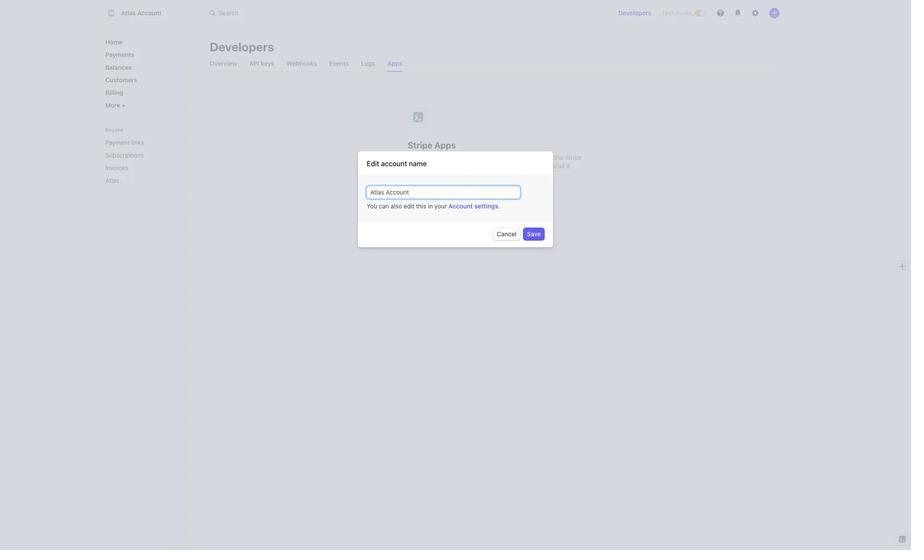 Task type: describe. For each thing, give the bounding box(es) containing it.
it.
[[566, 162, 572, 170]]

you can also edit this in your account settings .
[[367, 202, 500, 210]]

atlas account
[[121, 9, 162, 17]]

payment links
[[105, 139, 144, 146]]

payment links link
[[102, 135, 173, 150]]

this
[[416, 202, 426, 210]]

Company text field
[[367, 186, 520, 198]]

also
[[391, 202, 402, 210]]

recent
[[105, 127, 123, 133]]

webhooks
[[286, 60, 317, 67]]

edit
[[404, 202, 414, 210]]

customers link
[[102, 73, 185, 87]]

balances link
[[102, 60, 185, 74]]

subscriptions
[[105, 151, 144, 159]]

recent navigation links element
[[97, 126, 192, 188]]

invoices link
[[102, 161, 173, 175]]

keys
[[261, 60, 274, 67]]

account
[[381, 160, 407, 168]]

cancel button
[[493, 228, 520, 240]]

api keys link
[[246, 57, 278, 70]]

search
[[218, 9, 239, 17]]

more
[[105, 101, 122, 109]]

edit account name
[[367, 160, 427, 168]]

events
[[329, 60, 349, 67]]

atlas for atlas account
[[121, 9, 136, 17]]

2 vertical spatial stripe
[[501, 162, 518, 170]]

1 app from the left
[[432, 154, 442, 161]]

links
[[131, 139, 144, 146]]

install
[[548, 162, 565, 170]]

team,
[[479, 154, 495, 161]]

payment
[[105, 139, 130, 146]]

recent element
[[97, 135, 192, 188]]

or
[[497, 154, 503, 161]]

stripe apps build an app for just your team, or publish an app to the stripe app marketplace—where eligible stripe users can install it.
[[408, 140, 582, 170]]

mode
[[676, 9, 692, 17]]

test mode
[[662, 9, 692, 17]]

api keys
[[249, 60, 274, 67]]

atlas account button
[[105, 7, 170, 19]]

save button
[[524, 228, 544, 240]]

for
[[444, 154, 452, 161]]

in
[[428, 202, 433, 210]]

billing link
[[102, 85, 185, 100]]

tab list containing overview
[[206, 56, 780, 72]]

build
[[408, 154, 422, 161]]

atlas for atlas
[[105, 177, 119, 184]]

to
[[547, 154, 553, 161]]

overview link
[[206, 57, 241, 70]]

1 vertical spatial stripe
[[565, 154, 582, 161]]

logs link
[[358, 57, 379, 70]]

1 horizontal spatial developers
[[618, 9, 651, 17]]

2 an from the left
[[526, 154, 533, 161]]

logs
[[361, 60, 375, 67]]

1 vertical spatial can
[[379, 202, 389, 210]]

users
[[519, 162, 535, 170]]

1 vertical spatial your
[[435, 202, 447, 210]]

docs
[[427, 183, 441, 191]]



Task type: locate. For each thing, give the bounding box(es) containing it.
cancel
[[497, 230, 517, 238]]

eligible
[[479, 162, 499, 170]]

your inside stripe apps build an app for just your team, or publish an app to the stripe app marketplace—where eligible stripe users can install it.
[[465, 154, 478, 161]]

an
[[423, 154, 430, 161], [526, 154, 533, 161]]

can
[[536, 162, 547, 170], [379, 202, 389, 210]]

home link
[[102, 35, 185, 49]]

0 horizontal spatial account
[[137, 9, 162, 17]]

stripe down publish
[[501, 162, 518, 170]]

stripe up it.
[[565, 154, 582, 161]]

developers link
[[615, 6, 655, 20]]

0 vertical spatial atlas
[[121, 9, 136, 17]]

1 horizontal spatial account
[[449, 202, 473, 210]]

atlas link
[[102, 173, 173, 188]]

atlas
[[121, 9, 136, 17], [105, 177, 119, 184]]

an up users
[[526, 154, 533, 161]]

can right users
[[536, 162, 547, 170]]

.
[[498, 202, 500, 210]]

your right just
[[465, 154, 478, 161]]

apps
[[387, 60, 403, 67], [434, 140, 456, 150]]

1 horizontal spatial can
[[536, 162, 547, 170]]

2 app from the left
[[535, 154, 545, 161]]

api
[[249, 60, 259, 67]]

balances
[[105, 64, 132, 71]]

name
[[409, 160, 427, 168]]

0 horizontal spatial your
[[435, 202, 447, 210]]

home
[[105, 38, 123, 46]]

atlas up home
[[121, 9, 136, 17]]

overview
[[210, 60, 237, 67]]

1 horizontal spatial apps
[[434, 140, 456, 150]]

your right in
[[435, 202, 447, 210]]

account up home link
[[137, 9, 162, 17]]

your
[[465, 154, 478, 161], [435, 202, 447, 210]]

app
[[432, 154, 442, 161], [535, 154, 545, 161]]

save
[[527, 230, 541, 238]]

marketplace—where
[[421, 162, 478, 170]]

apps right logs
[[387, 60, 403, 67]]

0 vertical spatial your
[[465, 154, 478, 161]]

apps link
[[384, 57, 406, 70]]

more button
[[102, 98, 185, 112]]

developers up api
[[210, 40, 274, 54]]

events link
[[326, 57, 352, 70]]

view docs
[[411, 183, 441, 191]]

account
[[137, 9, 162, 17], [449, 202, 473, 210]]

0 vertical spatial apps
[[387, 60, 403, 67]]

atlas inside atlas link
[[105, 177, 119, 184]]

edit
[[367, 160, 379, 168]]

stripe up build
[[408, 140, 433, 150]]

app left to
[[535, 154, 545, 161]]

account settings link
[[449, 202, 498, 210]]

can inside stripe apps build an app for just your team, or publish an app to the stripe app marketplace—where eligible stripe users can install it.
[[536, 162, 547, 170]]

billing
[[105, 89, 123, 96]]

the
[[554, 154, 563, 161]]

view docs link
[[408, 181, 453, 193]]

0 horizontal spatial atlas
[[105, 177, 119, 184]]

Search search field
[[205, 5, 450, 21]]

webhooks link
[[283, 57, 321, 70]]

1 horizontal spatial app
[[535, 154, 545, 161]]

view
[[411, 183, 425, 191]]

invoices
[[105, 164, 128, 171]]

1 horizontal spatial your
[[465, 154, 478, 161]]

atlas inside atlas account button
[[121, 9, 136, 17]]

0 horizontal spatial stripe
[[408, 140, 433, 150]]

an right build
[[423, 154, 430, 161]]

core navigation links element
[[102, 35, 185, 112]]

0 vertical spatial developers
[[618, 9, 651, 17]]

2 horizontal spatial stripe
[[565, 154, 582, 161]]

developers left 'test'
[[618, 9, 651, 17]]

0 horizontal spatial an
[[423, 154, 430, 161]]

1 an from the left
[[423, 154, 430, 161]]

1 vertical spatial atlas
[[105, 177, 119, 184]]

1 horizontal spatial stripe
[[501, 162, 518, 170]]

you
[[367, 202, 377, 210]]

0 vertical spatial stripe
[[408, 140, 433, 150]]

1 horizontal spatial atlas
[[121, 9, 136, 17]]

apps inside stripe apps build an app for just your team, or publish an app to the stripe app marketplace—where eligible stripe users can install it.
[[434, 140, 456, 150]]

0 horizontal spatial app
[[432, 154, 442, 161]]

atlas down invoices
[[105, 177, 119, 184]]

0 vertical spatial account
[[137, 9, 162, 17]]

0 horizontal spatial developers
[[210, 40, 274, 54]]

subscriptions link
[[102, 148, 173, 162]]

1 horizontal spatial an
[[526, 154, 533, 161]]

account down company text field
[[449, 202, 473, 210]]

1 vertical spatial developers
[[210, 40, 274, 54]]

can right you
[[379, 202, 389, 210]]

customers
[[105, 76, 137, 84]]

just
[[454, 154, 464, 161]]

settings
[[474, 202, 498, 210]]

0 horizontal spatial apps
[[387, 60, 403, 67]]

1 vertical spatial apps
[[434, 140, 456, 150]]

app
[[408, 162, 419, 170]]

publish
[[504, 154, 525, 161]]

developers
[[618, 9, 651, 17], [210, 40, 274, 54]]

apps up for
[[434, 140, 456, 150]]

1 vertical spatial account
[[449, 202, 473, 210]]

0 vertical spatial can
[[536, 162, 547, 170]]

test
[[662, 9, 674, 17]]

stripe
[[408, 140, 433, 150], [565, 154, 582, 161], [501, 162, 518, 170]]

tab list
[[206, 56, 780, 72]]

0 horizontal spatial can
[[379, 202, 389, 210]]

app left for
[[432, 154, 442, 161]]

payments
[[105, 51, 134, 58]]

payments link
[[102, 47, 185, 62]]

account inside button
[[137, 9, 162, 17]]



Task type: vqa. For each thing, say whether or not it's contained in the screenshot.
"Apps" in the 'stripe apps build an app for just your team, or publish an app to the stripe app marketplace—where eligible stripe users can install it.'
yes



